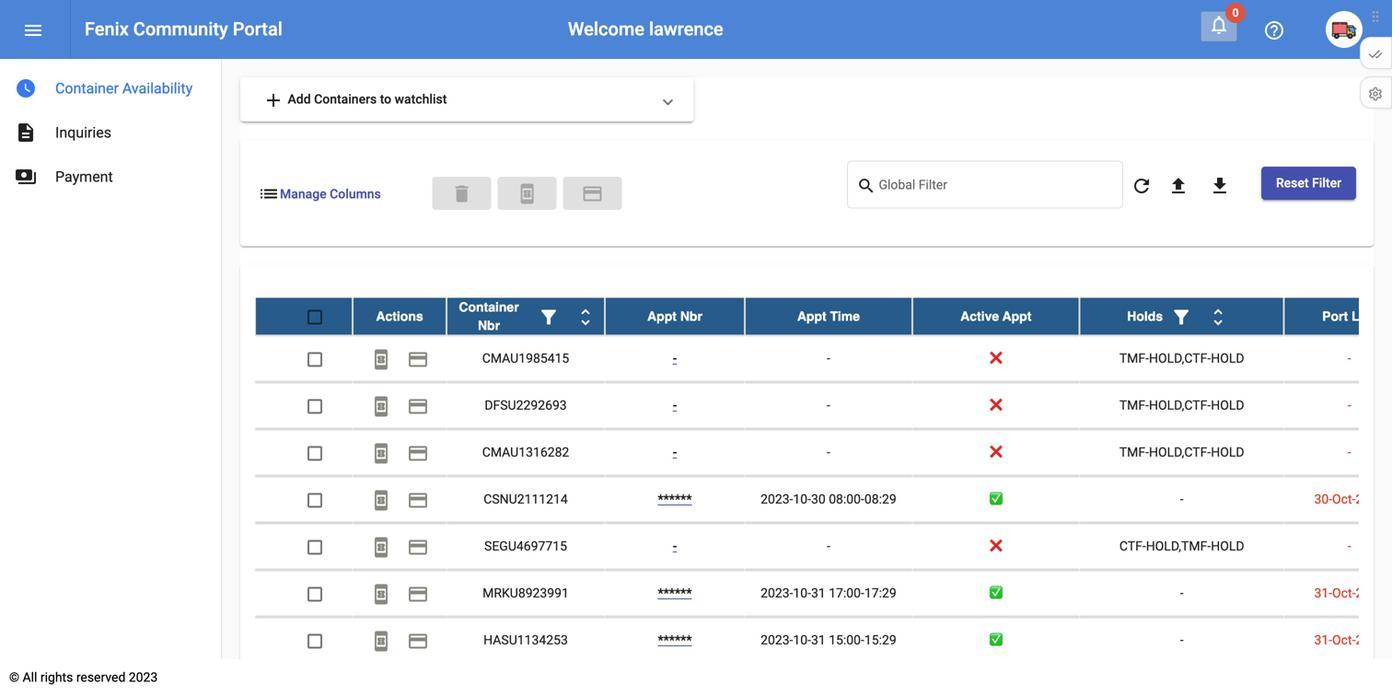 Task type: describe. For each thing, give the bounding box(es) containing it.
cmau1985415
[[482, 351, 569, 366]]

add
[[288, 92, 311, 107]]

2023 for 2023-10-31 15:00-15:29
[[1356, 633, 1385, 648]]

actions
[[376, 309, 423, 324]]

description
[[15, 122, 37, 144]]

manage
[[280, 186, 327, 201]]

no color image for notifications_none popup button
[[1208, 14, 1230, 36]]

15:29
[[865, 633, 897, 648]]

appt time column header
[[745, 298, 912, 335]]

appt time
[[797, 309, 860, 324]]

- link for segu4697715
[[673, 539, 677, 554]]

dfsu2292693
[[485, 398, 567, 413]]

****** for 2023-10-31 17:00-17:29
[[658, 586, 692, 601]]

add
[[262, 89, 285, 111]]

✅ for 2023-10-31 15:00-15:29
[[990, 633, 1003, 648]]

no color image containing add
[[262, 89, 285, 111]]

17:00-
[[829, 586, 865, 601]]

port lfd column header
[[1284, 298, 1392, 335]]

5 row from the top
[[255, 477, 1392, 524]]

no color image for mrku8923991's "payment" button
[[407, 583, 429, 605]]

hold for dfsu2292693
[[1211, 398, 1245, 413]]

nbr for container nbr
[[478, 318, 500, 333]]

31- for 15:29
[[1315, 633, 1333, 648]]

actions column header
[[353, 298, 447, 335]]

2023-10-31 17:00-17:29
[[761, 586, 897, 601]]

reset filter button
[[1262, 167, 1356, 200]]

appt for appt nbr
[[647, 309, 677, 324]]

unfold_more for holds
[[1207, 306, 1230, 328]]

payment for mrku8923991
[[407, 583, 429, 605]]

fenix
[[85, 18, 129, 40]]

ctf-
[[1120, 539, 1146, 554]]

book_online button for hasu1134253
[[363, 622, 400, 659]]

portal
[[233, 18, 283, 40]]

book_online button for cmau1316282
[[363, 434, 400, 471]]

appt inside the active appt column header
[[1003, 309, 1032, 324]]

30
[[811, 492, 826, 507]]

10- for 17:00-
[[793, 586, 811, 601]]

payment for csnu2111214
[[407, 489, 429, 511]]

book_online for mrku8923991
[[370, 583, 392, 605]]

oct- for 2023-10-30 08:00-08:29
[[1333, 492, 1356, 507]]

lawrence
[[649, 18, 724, 40]]

❌ for cmau1985415
[[990, 351, 1003, 366]]

payment for segu4697715
[[407, 536, 429, 558]]

****** for 2023-10-30 08:00-08:29
[[658, 492, 692, 507]]

reset filter
[[1276, 175, 1342, 191]]

notifications_none
[[1208, 14, 1230, 36]]

30-
[[1315, 492, 1333, 507]]

book_online button for mrku8923991
[[363, 575, 400, 612]]

unfold_more for container nbr
[[575, 306, 597, 328]]

availability
[[122, 80, 193, 97]]

ctf-hold,tmf-hold
[[1120, 539, 1245, 554]]

31 for 15:00-
[[811, 633, 826, 648]]

refresh
[[1131, 175, 1153, 197]]

reserved
[[76, 670, 126, 685]]

watch_later
[[15, 77, 37, 99]]

watchlist
[[395, 92, 447, 107]]

nbr for appt nbr
[[680, 309, 703, 324]]

no color image for the book_online button related to cmau1316282
[[370, 442, 392, 464]]

10- for 15:00-
[[793, 633, 811, 648]]

hasu1134253
[[484, 633, 568, 648]]

- link for cmau1985415
[[673, 351, 677, 366]]

appt nbr
[[647, 309, 703, 324]]

container for nbr
[[459, 300, 519, 315]]

segu4697715
[[484, 539, 567, 554]]

delete image
[[451, 183, 473, 205]]

2023-10-31 15:00-15:29
[[761, 633, 897, 648]]

- link for dfsu2292693
[[673, 398, 677, 413]]

hold,ctf- for cmau1985415
[[1149, 351, 1211, 366]]

31 for 17:00-
[[811, 586, 826, 601]]

list manage columns
[[258, 183, 381, 205]]

search
[[857, 176, 876, 196]]

no color image for refresh button
[[1131, 175, 1153, 197]]

hold,ctf- for cmau1316282
[[1149, 445, 1211, 460]]

containers
[[314, 92, 377, 107]]

to
[[380, 92, 392, 107]]

payment for cmau1316282
[[407, 442, 429, 464]]

no color image for the book_online button corresponding to cmau1985415
[[370, 348, 392, 371]]

book_online button for dfsu2292693
[[363, 387, 400, 424]]

list
[[258, 183, 280, 205]]

no color image for help_outline popup button
[[1263, 19, 1286, 41]]

hold for segu4697715
[[1211, 539, 1245, 554]]

payment button for segu4697715
[[400, 528, 437, 565]]

payment for dfsu2292693
[[407, 395, 429, 418]]

oct- for 2023-10-31 17:00-17:29
[[1333, 586, 1356, 601]]

****** for 2023-10-31 15:00-15:29
[[658, 633, 692, 648]]

fenix community portal
[[85, 18, 283, 40]]

- link for cmau1316282
[[673, 445, 677, 460]]

help_outline
[[1263, 19, 1286, 41]]

hold,ctf- for dfsu2292693
[[1149, 398, 1211, 413]]

no color image containing search
[[857, 175, 879, 198]]

holds
[[1127, 309, 1163, 324]]

tmf- for dfsu2292693
[[1120, 398, 1149, 413]]

container availability
[[55, 80, 193, 97]]

book_online for segu4697715
[[370, 536, 392, 558]]

©
[[9, 670, 19, 685]]

Global Watchlist Filter field
[[879, 181, 1114, 195]]

8 row from the top
[[255, 618, 1392, 664]]

no color image for "payment" button related to hasu1134253
[[407, 630, 429, 652]]

2 row from the top
[[255, 336, 1392, 383]]

6 row from the top
[[255, 524, 1392, 571]]

tmf-hold,ctf-hold for cmau1316282
[[1120, 445, 1245, 460]]

lfd
[[1352, 309, 1377, 324]]

no color image for "payment" button corresponding to cmau1985415
[[407, 348, 429, 371]]

7 row from the top
[[255, 571, 1392, 618]]

2 column header from the left
[[1080, 298, 1284, 335]]

2023- for 2023-10-30 08:00-08:29
[[761, 492, 793, 507]]

time
[[830, 309, 860, 324]]

tmf-hold,ctf-hold for cmau1985415
[[1120, 351, 1245, 366]]

unfold_more button for holds
[[1200, 298, 1237, 335]]

oct- for 2023-10-31 15:00-15:29
[[1333, 633, 1356, 648]]

2023 for 2023-10-31 17:00-17:29
[[1356, 586, 1385, 601]]

refresh button
[[1123, 167, 1160, 204]]

welcome lawrence
[[568, 18, 724, 40]]



Task type: vqa. For each thing, say whether or not it's contained in the screenshot.


Task type: locate. For each thing, give the bounding box(es) containing it.
no color image
[[1208, 14, 1230, 36], [1263, 19, 1286, 41], [262, 89, 285, 111], [15, 166, 37, 188], [258, 183, 280, 205], [516, 183, 538, 205], [1171, 306, 1193, 328], [1207, 306, 1230, 328], [370, 395, 392, 418], [407, 395, 429, 418], [370, 442, 392, 464], [370, 489, 392, 511], [370, 536, 392, 558], [370, 583, 392, 605], [370, 630, 392, 652]]

1 unfold_more button from the left
[[567, 298, 604, 335]]

no color image containing file_upload
[[1168, 175, 1190, 197]]

2 vertical spatial 2023-
[[761, 633, 793, 648]]

no color image for the book_online button related to dfsu2292693
[[370, 395, 392, 418]]

2 hold,ctf- from the top
[[1149, 398, 1211, 413]]

0 vertical spatial 31-
[[1315, 586, 1333, 601]]

3 oct- from the top
[[1333, 633, 1356, 648]]

no color image containing refresh
[[1131, 175, 1153, 197]]

2 ****** link from the top
[[658, 586, 692, 601]]

port lfd
[[1323, 309, 1377, 324]]

tmf-
[[1120, 351, 1149, 366], [1120, 398, 1149, 413], [1120, 445, 1149, 460]]

active appt column header
[[912, 298, 1080, 335]]

hold for cmau1985415
[[1211, 351, 1245, 366]]

container up inquiries
[[55, 80, 119, 97]]

payment button for cmau1985415
[[400, 340, 437, 377]]

0 horizontal spatial appt
[[647, 309, 677, 324]]

payment button for hasu1134253
[[400, 622, 437, 659]]

1 10- from the top
[[793, 492, 811, 507]]

filter_alt
[[538, 306, 560, 328], [1171, 306, 1193, 328]]

❌ for segu4697715
[[990, 539, 1003, 554]]

1 ✅ from the top
[[990, 492, 1003, 507]]

❌ for cmau1316282
[[990, 445, 1003, 460]]

no color image for "payment" button associated with csnu2111214
[[407, 489, 429, 511]]

****** link
[[658, 492, 692, 507], [658, 586, 692, 601], [658, 633, 692, 648]]

no color image containing payment
[[407, 395, 429, 418]]

1 vertical spatial hold,ctf-
[[1149, 398, 1211, 413]]

3 ****** from the top
[[658, 633, 692, 648]]

1 horizontal spatial filter_alt button
[[1163, 298, 1200, 335]]

0 horizontal spatial unfold_more button
[[567, 298, 604, 335]]

no color image for menu button
[[22, 19, 44, 41]]

1 tmf-hold,ctf-hold from the top
[[1120, 351, 1245, 366]]

0 horizontal spatial filter_alt
[[538, 306, 560, 328]]

31 left 15:00-
[[811, 633, 826, 648]]

tmf- for cmau1316282
[[1120, 445, 1149, 460]]

****** link for 2023-10-31 15:00-15:29
[[658, 633, 692, 648]]

no color image containing notifications_none
[[1208, 14, 1230, 36]]

0 vertical spatial oct-
[[1333, 492, 1356, 507]]

appt inside appt nbr column header
[[647, 309, 677, 324]]

2023- for 2023-10-31 15:00-15:29
[[761, 633, 793, 648]]

no color image inside filter_alt popup button
[[1171, 306, 1193, 328]]

filter_alt button for holds
[[1163, 298, 1200, 335]]

2 31 from the top
[[811, 633, 826, 648]]

payment button for mrku8923991
[[400, 575, 437, 612]]

1 horizontal spatial appt
[[797, 309, 827, 324]]

unfold_more button up cmau1985415
[[567, 298, 604, 335]]

2 tmf- from the top
[[1120, 398, 1149, 413]]

2 appt from the left
[[797, 309, 827, 324]]

appt for appt time
[[797, 309, 827, 324]]

no color image inside "payment" button
[[407, 395, 429, 418]]

active
[[961, 309, 999, 324]]

31- for 17:29
[[1315, 586, 1333, 601]]

2 10- from the top
[[793, 586, 811, 601]]

15:00-
[[829, 633, 865, 648]]

columns
[[330, 186, 381, 201]]

no color image inside filter_alt popup button
[[538, 306, 560, 328]]

book_online button for segu4697715
[[363, 528, 400, 565]]

0 vertical spatial tmf-
[[1120, 351, 1149, 366]]

filter_alt button for container nbr
[[530, 298, 567, 335]]

10- left 08:00-
[[793, 492, 811, 507]]

hold for cmau1316282
[[1211, 445, 1245, 460]]

2023- left 17:00-
[[761, 586, 793, 601]]

filter_alt button
[[530, 298, 567, 335], [1163, 298, 1200, 335]]

delete
[[451, 183, 473, 205]]

1 vertical spatial ✅
[[990, 586, 1003, 601]]

unfold_more right holds filter_alt
[[1207, 306, 1230, 328]]

2 vertical spatial oct-
[[1333, 633, 1356, 648]]

31
[[811, 586, 826, 601], [811, 633, 826, 648]]

grid
[[255, 298, 1392, 696]]

17:29
[[865, 586, 897, 601]]

0 vertical spatial hold,ctf-
[[1149, 351, 1211, 366]]

1 unfold_more from the left
[[575, 306, 597, 328]]

file_upload
[[1168, 175, 1190, 197]]

no color image containing description
[[15, 122, 37, 144]]

notifications_none button
[[1201, 11, 1238, 42]]

no color image inside the book_online button
[[370, 348, 392, 371]]

1 hold,ctf- from the top
[[1149, 351, 1211, 366]]

delete button
[[432, 177, 491, 210]]

book_online for csnu2111214
[[370, 489, 392, 511]]

1 vertical spatial 31-
[[1315, 633, 1333, 648]]

1 tmf- from the top
[[1120, 351, 1149, 366]]

payment button for csnu2111214
[[400, 481, 437, 518]]

1 31- from the top
[[1315, 586, 1333, 601]]

payment for hasu1134253
[[407, 630, 429, 652]]

payment for cmau1985415
[[407, 348, 429, 371]]

2 ****** from the top
[[658, 586, 692, 601]]

payment button for cmau1316282
[[400, 434, 437, 471]]

payment
[[582, 183, 604, 205], [407, 348, 429, 371], [407, 395, 429, 418], [407, 442, 429, 464], [407, 489, 429, 511], [407, 536, 429, 558], [407, 583, 429, 605], [407, 630, 429, 652]]

no color image for container nbr unfold_more button
[[575, 306, 597, 328]]

08:00-
[[829, 492, 865, 507]]

holds filter_alt
[[1127, 306, 1193, 328]]

1 vertical spatial 2023-
[[761, 586, 793, 601]]

0 horizontal spatial nbr
[[478, 318, 500, 333]]

4 row from the top
[[255, 430, 1392, 477]]

© all rights reserved 2023
[[9, 670, 158, 685]]

appt
[[647, 309, 677, 324], [797, 309, 827, 324], [1003, 309, 1032, 324]]

0 horizontal spatial unfold_more
[[575, 306, 597, 328]]

0 horizontal spatial container
[[55, 80, 119, 97]]

2 vertical spatial 10-
[[793, 633, 811, 648]]

payment button
[[563, 177, 622, 210], [400, 340, 437, 377], [400, 387, 437, 424], [400, 434, 437, 471], [400, 481, 437, 518], [400, 528, 437, 565], [400, 575, 437, 612], [400, 622, 437, 659]]

grid containing filter_alt
[[255, 298, 1392, 696]]

4 hold from the top
[[1211, 539, 1245, 554]]

10- left 17:00-
[[793, 586, 811, 601]]

3 appt from the left
[[1003, 309, 1032, 324]]

filter_alt right holds
[[1171, 306, 1193, 328]]

- link
[[673, 351, 677, 366], [673, 398, 677, 413], [673, 445, 677, 460], [673, 539, 677, 554]]

nbr inside appt nbr column header
[[680, 309, 703, 324]]

2023-10-30 08:00-08:29
[[761, 492, 897, 507]]

hold,tmf-
[[1146, 539, 1211, 554]]

1 appt from the left
[[647, 309, 677, 324]]

row
[[255, 298, 1392, 336], [255, 336, 1392, 383], [255, 383, 1392, 430], [255, 430, 1392, 477], [255, 477, 1392, 524], [255, 524, 1392, 571], [255, 571, 1392, 618], [255, 618, 1392, 664]]

1 vertical spatial 31-oct-2023
[[1315, 633, 1385, 648]]

unfold_more left appt nbr
[[575, 306, 597, 328]]

✅
[[990, 492, 1003, 507], [990, 586, 1003, 601], [990, 633, 1003, 648]]

✅ for 2023-10-30 08:00-08:29
[[990, 492, 1003, 507]]

✅ for 2023-10-31 17:00-17:29
[[990, 586, 1003, 601]]

2023- for 2023-10-31 17:00-17:29
[[761, 586, 793, 601]]

appt inside appt time column header
[[797, 309, 827, 324]]

1 vertical spatial 10-
[[793, 586, 811, 601]]

10- left 15:00-
[[793, 633, 811, 648]]

****** link for 2023-10-31 17:00-17:29
[[658, 586, 692, 601]]

1 vertical spatial ****** link
[[658, 586, 692, 601]]

31 left 17:00-
[[811, 586, 826, 601]]

2 oct- from the top
[[1333, 586, 1356, 601]]

2 vertical spatial tmf-hold,ctf-hold
[[1120, 445, 1245, 460]]

2 vertical spatial hold,ctf-
[[1149, 445, 1211, 460]]

1 filter_alt button from the left
[[530, 298, 567, 335]]

rights
[[40, 670, 73, 685]]

file_upload button
[[1160, 167, 1197, 204]]

1 column header from the left
[[447, 298, 605, 335]]

2023-
[[761, 492, 793, 507], [761, 586, 793, 601], [761, 633, 793, 648]]

1 31 from the top
[[811, 586, 826, 601]]

2 - link from the top
[[673, 398, 677, 413]]

welcome
[[568, 18, 645, 40]]

inquiries
[[55, 124, 111, 141]]

1 ****** from the top
[[658, 492, 692, 507]]

payments
[[15, 166, 37, 188]]

2 filter_alt from the left
[[1171, 306, 1193, 328]]

1 vertical spatial container
[[459, 300, 519, 315]]

2 ✅ from the top
[[990, 586, 1003, 601]]

no color image containing filter_alt
[[1171, 306, 1193, 328]]

no color image containing watch_later
[[15, 77, 37, 99]]

no color image inside refresh button
[[1131, 175, 1153, 197]]

book_online button
[[498, 177, 557, 210], [363, 340, 400, 377], [363, 387, 400, 424], [363, 434, 400, 471], [363, 481, 400, 518], [363, 528, 400, 565], [363, 575, 400, 612], [363, 622, 400, 659]]

unfold_more button
[[567, 298, 604, 335], [1200, 298, 1237, 335]]

2 unfold_more from the left
[[1207, 306, 1230, 328]]

2 vertical spatial tmf-
[[1120, 445, 1149, 460]]

payment button for dfsu2292693
[[400, 387, 437, 424]]

1 horizontal spatial unfold_more
[[1207, 306, 1230, 328]]

no color image containing payments
[[15, 166, 37, 188]]

hold
[[1211, 351, 1245, 366], [1211, 398, 1245, 413], [1211, 445, 1245, 460], [1211, 539, 1245, 554]]

2 unfold_more button from the left
[[1200, 298, 1237, 335]]

book_online button for cmau1985415
[[363, 340, 400, 377]]

unfold_more button right holds filter_alt
[[1200, 298, 1237, 335]]

no color image containing filter_alt
[[538, 306, 560, 328]]

1 vertical spatial 31
[[811, 633, 826, 648]]

filter_alt inside popup button
[[538, 306, 560, 328]]

2 horizontal spatial appt
[[1003, 309, 1032, 324]]

row containing filter_alt
[[255, 298, 1392, 336]]

book_online for cmau1316282
[[370, 442, 392, 464]]

no color image for "payment" button corresponding to cmau1316282
[[407, 442, 429, 464]]

31-oct-2023
[[1315, 586, 1385, 601], [1315, 633, 1385, 648]]

0 vertical spatial ******
[[658, 492, 692, 507]]

3 ✅ from the top
[[990, 633, 1003, 648]]

2 vertical spatial ✅
[[990, 633, 1003, 648]]

oct-
[[1333, 492, 1356, 507], [1333, 586, 1356, 601], [1333, 633, 1356, 648]]

1 row from the top
[[255, 298, 1392, 336]]

3 row from the top
[[255, 383, 1392, 430]]

no color image inside file_download button
[[1209, 175, 1231, 197]]

no color image inside the file_upload button
[[1168, 175, 1190, 197]]

community
[[133, 18, 228, 40]]

book_online button for csnu2111214
[[363, 481, 400, 518]]

1 ❌ from the top
[[990, 351, 1003, 366]]

no color image containing book_online
[[370, 348, 392, 371]]

reset
[[1276, 175, 1309, 191]]

no color image containing unfold_more
[[575, 306, 597, 328]]

no color image for holds unfold_more button
[[1207, 306, 1230, 328]]

csnu2111214
[[484, 492, 568, 507]]

30-oct-2023
[[1315, 492, 1385, 507]]

tmf- for cmau1985415
[[1120, 351, 1149, 366]]

no color image containing list
[[258, 183, 280, 205]]

3 tmf-hold,ctf-hold from the top
[[1120, 445, 1245, 460]]

❌
[[990, 351, 1003, 366], [990, 398, 1003, 413], [990, 445, 1003, 460], [990, 539, 1003, 554]]

no color image inside unfold_more button
[[575, 306, 597, 328]]

1 horizontal spatial unfold_more button
[[1200, 298, 1237, 335]]

no color image inside notifications_none popup button
[[1208, 14, 1230, 36]]

container for availability
[[55, 80, 119, 97]]

no color image inside navigation
[[15, 166, 37, 188]]

1 horizontal spatial nbr
[[680, 309, 703, 324]]

tmf-hold,ctf-hold
[[1120, 351, 1245, 366], [1120, 398, 1245, 413], [1120, 445, 1245, 460]]

no color image for file_download button
[[1209, 175, 1231, 197]]

book_online for hasu1134253
[[370, 630, 392, 652]]

no color image inside unfold_more button
[[1207, 306, 1230, 328]]

0 vertical spatial container
[[55, 80, 119, 97]]

2 filter_alt button from the left
[[1163, 298, 1200, 335]]

container up cmau1985415
[[459, 300, 519, 315]]

active appt
[[961, 309, 1032, 324]]

cmau1316282
[[482, 445, 569, 460]]

1 vertical spatial ******
[[658, 586, 692, 601]]

1 horizontal spatial column header
[[1080, 298, 1284, 335]]

no color image for the file_upload button at the right top of the page
[[1168, 175, 1190, 197]]

add add containers to watchlist
[[262, 89, 447, 111]]

10- for 08:00-
[[793, 492, 811, 507]]

no color image for dfsu2292693 "payment" button
[[407, 395, 429, 418]]

0 vertical spatial 10-
[[793, 492, 811, 507]]

no color image for hasu1134253 the book_online button
[[370, 630, 392, 652]]

no color image containing help_outline
[[1263, 19, 1286, 41]]

1 filter_alt from the left
[[538, 306, 560, 328]]

payment
[[55, 168, 113, 186]]

31-
[[1315, 586, 1333, 601], [1315, 633, 1333, 648]]

all
[[23, 670, 37, 685]]

nbr
[[680, 309, 703, 324], [478, 318, 500, 333]]

4 - link from the top
[[673, 539, 677, 554]]

3 hold from the top
[[1211, 445, 1245, 460]]

0 vertical spatial 2023-
[[761, 492, 793, 507]]

0 vertical spatial 31
[[811, 586, 826, 601]]

file_download button
[[1202, 167, 1239, 204]]

unfold_more
[[575, 306, 597, 328], [1207, 306, 1230, 328]]

3 2023- from the top
[[761, 633, 793, 648]]

no color image for container nbr filter_alt popup button
[[538, 306, 560, 328]]

31-oct-2023 for 2023-10-31 17:00-17:29
[[1315, 586, 1385, 601]]

column header
[[447, 298, 605, 335], [1080, 298, 1284, 335]]

no color image inside help_outline popup button
[[1263, 19, 1286, 41]]

unfold_more button for container nbr
[[567, 298, 604, 335]]

10-
[[793, 492, 811, 507], [793, 586, 811, 601], [793, 633, 811, 648]]

filter_alt up cmau1985415
[[538, 306, 560, 328]]

filter
[[1312, 175, 1342, 191]]

no color image containing unfold_more
[[1207, 306, 1230, 328]]

no color image for mrku8923991's the book_online button
[[370, 583, 392, 605]]

2 ❌ from the top
[[990, 398, 1003, 413]]

3 10- from the top
[[793, 633, 811, 648]]

1 oct- from the top
[[1333, 492, 1356, 507]]

1 ****** link from the top
[[658, 492, 692, 507]]

container nbr
[[459, 300, 519, 333]]

help_outline button
[[1256, 11, 1293, 48]]

3 tmf- from the top
[[1120, 445, 1149, 460]]

3 ****** link from the top
[[658, 633, 692, 648]]

0 horizontal spatial column header
[[447, 298, 605, 335]]

31-oct-2023 for 2023-10-31 15:00-15:29
[[1315, 633, 1385, 648]]

mrku8923991
[[483, 586, 569, 601]]

3 ❌ from the top
[[990, 445, 1003, 460]]

2 31- from the top
[[1315, 633, 1333, 648]]

2 2023- from the top
[[761, 586, 793, 601]]

2 hold from the top
[[1211, 398, 1245, 413]]

1 horizontal spatial container
[[459, 300, 519, 315]]

menu button
[[15, 11, 52, 48]]

2 vertical spatial ****** link
[[658, 633, 692, 648]]

no color image containing file_download
[[1209, 175, 1231, 197]]

2 vertical spatial ******
[[658, 633, 692, 648]]

no color image for segu4697715 "payment" button
[[407, 536, 429, 558]]

0 vertical spatial ✅
[[990, 492, 1003, 507]]

08:29
[[865, 492, 897, 507]]

0 horizontal spatial filter_alt button
[[530, 298, 567, 335]]

menu
[[22, 19, 44, 41]]

port
[[1323, 309, 1348, 324]]

2023- left "30"
[[761, 492, 793, 507]]

1 hold from the top
[[1211, 351, 1245, 366]]

2023 for 2023-10-30 08:00-08:29
[[1356, 492, 1385, 507]]

file_download
[[1209, 175, 1231, 197]]

1 vertical spatial tmf-hold,ctf-hold
[[1120, 398, 1245, 413]]

container
[[55, 80, 119, 97], [459, 300, 519, 315]]

4 ❌ from the top
[[990, 539, 1003, 554]]

book_online for cmau1985415
[[370, 348, 392, 371]]

no color image for filter_alt popup button corresponding to holds
[[1171, 306, 1193, 328]]

******
[[658, 492, 692, 507], [658, 586, 692, 601], [658, 633, 692, 648]]

nbr inside container nbr
[[478, 318, 500, 333]]

1 horizontal spatial filter_alt
[[1171, 306, 1193, 328]]

1 vertical spatial tmf-
[[1120, 398, 1149, 413]]

1 - link from the top
[[673, 351, 677, 366]]

0 vertical spatial tmf-hold,ctf-hold
[[1120, 351, 1245, 366]]

no color image containing menu
[[22, 19, 44, 41]]

tmf-hold,ctf-hold for dfsu2292693
[[1120, 398, 1245, 413]]

no color image inside menu button
[[22, 19, 44, 41]]

3 - link from the top
[[673, 445, 677, 460]]

no color image for the book_online button for segu4697715
[[370, 536, 392, 558]]

❌ for dfsu2292693
[[990, 398, 1003, 413]]

2023- left 15:00-
[[761, 633, 793, 648]]

****** link for 2023-10-30 08:00-08:29
[[658, 492, 692, 507]]

1 vertical spatial oct-
[[1333, 586, 1356, 601]]

1 2023- from the top
[[761, 492, 793, 507]]

no color image
[[22, 19, 44, 41], [15, 77, 37, 99], [15, 122, 37, 144], [1131, 175, 1153, 197], [1168, 175, 1190, 197], [1209, 175, 1231, 197], [857, 175, 879, 198], [582, 183, 604, 205], [538, 306, 560, 328], [575, 306, 597, 328], [370, 348, 392, 371], [407, 348, 429, 371], [407, 442, 429, 464], [407, 489, 429, 511], [407, 536, 429, 558], [407, 583, 429, 605], [407, 630, 429, 652]]

navigation containing watch_later
[[0, 59, 221, 199]]

1 31-oct-2023 from the top
[[1315, 586, 1385, 601]]

book_online
[[516, 183, 538, 205], [370, 348, 392, 371], [370, 395, 392, 418], [370, 442, 392, 464], [370, 489, 392, 511], [370, 536, 392, 558], [370, 583, 392, 605], [370, 630, 392, 652]]

0 vertical spatial ****** link
[[658, 492, 692, 507]]

book_online for dfsu2292693
[[370, 395, 392, 418]]

-
[[673, 351, 677, 366], [827, 351, 831, 366], [1348, 351, 1352, 366], [673, 398, 677, 413], [827, 398, 831, 413], [1348, 398, 1352, 413], [673, 445, 677, 460], [827, 445, 831, 460], [1348, 445, 1352, 460], [1180, 492, 1184, 507], [673, 539, 677, 554], [827, 539, 831, 554], [1348, 539, 1352, 554], [1180, 586, 1184, 601], [1180, 633, 1184, 648]]

2 tmf-hold,ctf-hold from the top
[[1120, 398, 1245, 413]]

2 31-oct-2023 from the top
[[1315, 633, 1385, 648]]

navigation
[[0, 59, 221, 199]]

appt nbr column header
[[605, 298, 745, 335]]

0 vertical spatial 31-oct-2023
[[1315, 586, 1385, 601]]

3 hold,ctf- from the top
[[1149, 445, 1211, 460]]

no color image for csnu2111214 the book_online button
[[370, 489, 392, 511]]



